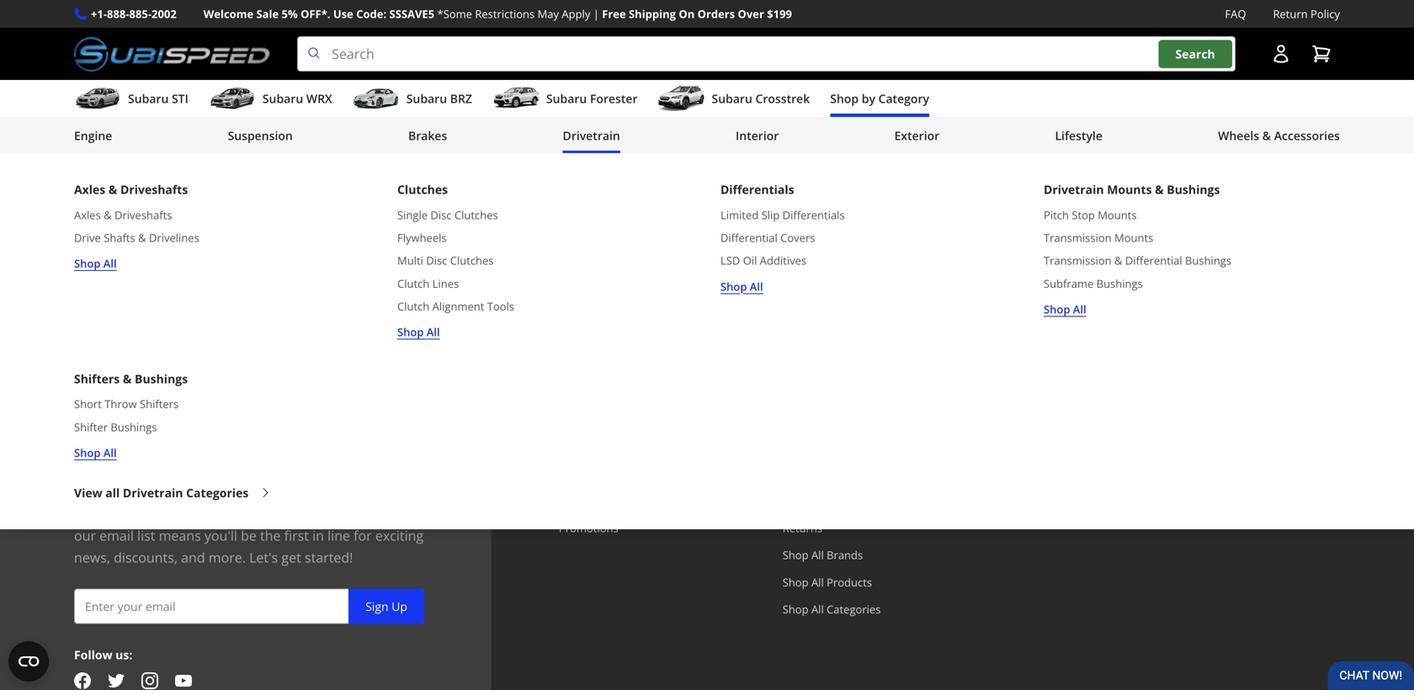Task type: locate. For each thing, give the bounding box(es) containing it.
0 horizontal spatial all
[[105, 485, 120, 501]]

engine button
[[74, 120, 112, 154]]

products
[[827, 575, 872, 590]]

0 horizontal spatial in
[[312, 527, 324, 545]]

drivetrain down subaru forester
[[563, 128, 620, 144]]

categories up the 'subispeed'
[[186, 485, 249, 501]]

discounts,
[[114, 549, 178, 567]]

1 vertical spatial transmission
[[1044, 253, 1112, 268]]

for
[[354, 527, 372, 545]]

1 vertical spatial differential
[[1125, 253, 1182, 268]]

tools
[[487, 299, 514, 314]]

promotions
[[559, 521, 619, 536]]

clutches up single
[[397, 182, 448, 198]]

1 vertical spatial an
[[128, 505, 144, 523]]

all down shop all brands
[[811, 575, 824, 590]]

suspension
[[228, 128, 293, 144]]

driveshafts for axles & driveshafts
[[120, 182, 188, 198]]

a subaru forester thumbnail image image
[[492, 86, 540, 111]]

shifters down shifters & bushings
[[140, 397, 179, 412]]

and left view in the top right of the page
[[1112, 304, 1133, 320]]

0 vertical spatial differential
[[721, 230, 778, 245]]

0 vertical spatial driveshafts
[[120, 182, 188, 198]]

1 vertical spatial axles
[[74, 207, 101, 223]]

2 horizontal spatial drivetrain
[[1044, 182, 1104, 198]]

open widget image
[[8, 641, 49, 682]]

lifestyle
[[1055, 128, 1103, 144]]

1 vertical spatial subispeed logo image
[[74, 401, 270, 437]]

shop all down oil
[[721, 279, 763, 294]]

return policy link
[[1273, 5, 1340, 23]]

forester
[[590, 91, 638, 107]]

shop all button
[[74, 255, 117, 273], [721, 278, 763, 295], [1044, 300, 1087, 318], [397, 323, 440, 341], [74, 444, 117, 462]]

shop all
[[74, 256, 117, 271], [721, 279, 763, 294], [1044, 302, 1087, 317], [397, 325, 440, 340], [74, 445, 117, 460]]

subframe bushings link
[[1044, 275, 1143, 292], [1044, 275, 1143, 292]]

shop all link down alignment
[[397, 323, 440, 341]]

drivetrain button
[[563, 120, 620, 154]]

0 vertical spatial categories
[[186, 485, 249, 501]]

shop all down 'subframe'
[[1044, 302, 1087, 317]]

0 vertical spatial mounts
[[1107, 182, 1152, 198]]

shop all link down 'subframe'
[[1044, 300, 1087, 318]]

transmission down stop
[[1044, 230, 1112, 245]]

flywheels link
[[397, 229, 447, 247], [397, 229, 447, 247]]

search
[[1176, 46, 1215, 62]]

subaru up interior
[[712, 91, 752, 107]]

in inside button
[[880, 21, 893, 39]]

an inside become an official subispeed insider! subscribing to our email list means you'll be the first in line for exciting news, discounts, and more. let's get started!
[[128, 505, 144, 523]]

multi disc clutches link
[[397, 252, 494, 270], [397, 252, 494, 270]]

1 vertical spatial clutch
[[397, 299, 430, 314]]

shop all down alignment
[[397, 325, 440, 340]]

0 vertical spatial shifters
[[74, 371, 120, 387]]

categories down products
[[827, 602, 881, 617]]

0 horizontal spatial shifters
[[74, 371, 120, 387]]

1 horizontal spatial $199
[[767, 6, 792, 21]]

subaru for subaru sti
[[128, 91, 169, 107]]

shop
[[830, 91, 859, 107], [74, 256, 101, 271], [721, 279, 747, 294], [1044, 302, 1070, 317], [397, 325, 424, 340], [74, 445, 101, 460], [783, 548, 809, 563], [783, 575, 809, 590], [783, 602, 809, 617]]

sale
[[256, 6, 279, 21]]

1 vertical spatial differentials
[[783, 207, 845, 223]]

view
[[74, 485, 102, 501]]

on
[[523, 304, 538, 320]]

wheels & accessories
[[1218, 128, 1340, 144]]

transmission mounts link
[[1044, 229, 1154, 247], [1044, 229, 1154, 247]]

1 vertical spatial mounts
[[1098, 207, 1137, 223]]

1 vertical spatial clutches
[[455, 207, 498, 223]]

single disc clutches link
[[397, 206, 498, 224], [397, 206, 498, 224]]

policy
[[1311, 6, 1340, 21]]

transmission up 'subframe'
[[1044, 253, 1112, 268]]

2 axles from the top
[[74, 207, 101, 223]]

shop all link
[[74, 255, 117, 273], [721, 278, 763, 295], [1044, 300, 1087, 318], [397, 323, 440, 341], [74, 444, 117, 462]]

subaru for subaru wrx
[[263, 91, 303, 107]]

shop left by
[[830, 91, 859, 107]]

1 vertical spatial all
[[105, 485, 120, 501]]

0 vertical spatial clutch
[[397, 276, 430, 291]]

shifters inside short throw shifters shifter bushings
[[140, 397, 179, 412]]

us:
[[115, 647, 132, 663]]

main element
[[0, 80, 1414, 530]]

clutch
[[397, 276, 430, 291], [397, 299, 430, 314]]

5 subaru from the left
[[712, 91, 752, 107]]

bushings up all in one image
[[1167, 182, 1220, 198]]

subaru for subaru crosstrek
[[712, 91, 752, 107]]

0 horizontal spatial and
[[181, 549, 205, 567]]

twitter logo image
[[108, 673, 125, 690]]

all down shop all products
[[811, 602, 824, 617]]

disc right single
[[431, 207, 452, 223]]

differentials
[[721, 182, 794, 198], [783, 207, 845, 223]]

shifter bushings link
[[74, 418, 157, 436], [74, 418, 157, 436]]

1 vertical spatial categories
[[827, 602, 881, 617]]

log in
[[854, 21, 893, 39]]

subaru brz button
[[353, 83, 472, 117]]

2 subaru from the left
[[263, 91, 303, 107]]

means
[[159, 527, 201, 545]]

2 vertical spatial drivetrain
[[123, 485, 183, 501]]

4 subaru from the left
[[546, 91, 587, 107]]

differentials up covers
[[783, 207, 845, 223]]

2002
[[152, 6, 177, 21]]

shop all down shifter at the left bottom of page
[[74, 445, 117, 460]]

subaru forester
[[546, 91, 638, 107]]

driveshafts inside axles & driveshafts drive shafts & drivelines
[[115, 207, 172, 223]]

single
[[397, 207, 428, 223]]

shop all link down drive
[[74, 255, 117, 273]]

transmission
[[1044, 230, 1112, 245], [1044, 253, 1112, 268]]

1 horizontal spatial differential
[[1125, 253, 1182, 268]]

started!
[[305, 549, 353, 567]]

drivetrain up official
[[123, 485, 183, 501]]

short throw shifters link
[[74, 395, 179, 413], [74, 395, 179, 413]]

+1-
[[91, 6, 107, 21]]

&
[[1263, 128, 1271, 144], [109, 182, 117, 198], [1155, 182, 1164, 198], [104, 207, 112, 223], [138, 230, 146, 245], [1115, 253, 1123, 268], [123, 371, 132, 387]]

additives
[[760, 253, 807, 268]]

0 vertical spatial disc
[[431, 207, 452, 223]]

subaru for subaru forester
[[546, 91, 587, 107]]

bushings up 'track'
[[1097, 276, 1143, 291]]

shop all button down alignment
[[397, 323, 440, 341]]

axles & driveshafts drive shafts & drivelines
[[74, 207, 199, 245]]

subaru left "brz"
[[406, 91, 447, 107]]

be
[[241, 527, 257, 545]]

create
[[821, 64, 859, 80]]

shop all down drive
[[74, 256, 117, 271]]

clutch down the multi
[[397, 276, 430, 291]]

lines
[[432, 276, 459, 291]]

all inside "drivetrain" "element"
[[105, 485, 120, 501]]

subaru inside "dropdown button"
[[712, 91, 752, 107]]

a subaru crosstrek thumbnail image image
[[658, 86, 705, 111]]

all right view
[[105, 485, 120, 501]]

1 subaru from the left
[[128, 91, 169, 107]]

bushings
[[1167, 182, 1220, 198], [1185, 253, 1232, 268], [1097, 276, 1143, 291], [135, 371, 188, 387], [111, 419, 157, 435]]

you'll
[[204, 527, 237, 545]]

shop down the multi
[[397, 325, 424, 340]]

shifters up the short
[[74, 371, 120, 387]]

1 horizontal spatial drivetrain
[[563, 128, 620, 144]]

shop inside dropdown button
[[830, 91, 859, 107]]

1 axles from the top
[[74, 182, 105, 198]]

subispeed logo image down the 2002
[[74, 36, 270, 72]]

instagram logo image
[[141, 673, 158, 690]]

transmission & differential bushings link
[[1044, 252, 1232, 270], [1044, 252, 1232, 270]]

interior button
[[736, 120, 779, 154]]

0 horizontal spatial drivetrain
[[123, 485, 183, 501]]

0 vertical spatial subispeed logo image
[[74, 36, 270, 72]]

drivetrain for drivetrain mounts & bushings
[[1044, 182, 1104, 198]]

3 subaru from the left
[[406, 91, 447, 107]]

subaru up drivetrain dropdown button
[[546, 91, 587, 107]]

all down oil
[[750, 279, 763, 294]]

0 vertical spatial drivetrain
[[563, 128, 620, 144]]

1 orders from the left
[[541, 304, 577, 320]]

1 horizontal spatial in
[[880, 21, 893, 39]]

let's
[[249, 549, 278, 567]]

and down means
[[181, 549, 205, 567]]

shop all button down drive
[[74, 255, 117, 273]]

free down lines
[[446, 304, 471, 320]]

0 vertical spatial and
[[1112, 304, 1133, 320]]

a subaru wrx thumbnail image image
[[209, 86, 256, 111]]

shop all link for shop all button underneath shifter at the left bottom of page
[[74, 444, 117, 462]]

drivetrain for drivetrain
[[563, 128, 620, 144]]

1 vertical spatial $199
[[608, 304, 635, 320]]

all in one image
[[1199, 243, 1216, 260]]

1 horizontal spatial shifters
[[140, 397, 179, 412]]

subaru left the sti
[[128, 91, 169, 107]]

an up by
[[862, 64, 876, 80]]

shop all button down shifter at the left bottom of page
[[74, 444, 117, 462]]

1 horizontal spatial all
[[1164, 304, 1176, 320]]

1 vertical spatial shifters
[[140, 397, 179, 412]]

the
[[260, 527, 281, 545]]

all
[[103, 256, 117, 271], [750, 279, 763, 294], [1073, 302, 1087, 317], [427, 325, 440, 340], [103, 445, 117, 460], [811, 548, 824, 563], [811, 575, 824, 590], [811, 602, 824, 617]]

shop all link for shop all button under drive
[[74, 255, 117, 273]]

lsd oil additives link
[[721, 252, 807, 270], [721, 252, 807, 270]]

0 horizontal spatial free
[[446, 304, 471, 320]]

shop down 'subframe'
[[1044, 302, 1070, 317]]

differential up oil
[[721, 230, 778, 245]]

view all drivetrain categories
[[74, 485, 249, 501]]

subaru for subaru brz
[[406, 91, 447, 107]]

differential up view in the top right of the page
[[1125, 253, 1182, 268]]

brands
[[827, 548, 863, 563]]

1 transmission from the top
[[1044, 230, 1112, 245]]

shop all categories link
[[783, 602, 881, 617]]

a subaru sti thumbnail image image
[[74, 86, 121, 111]]

1 horizontal spatial free
[[602, 6, 626, 21]]

0 vertical spatial an
[[862, 64, 876, 80]]

subaru left wrx
[[263, 91, 303, 107]]

clutch left alignment
[[397, 299, 430, 314]]

differentials inside limited slip differentials differential covers lsd oil additives
[[783, 207, 845, 223]]

shipping
[[629, 6, 676, 21]]

stop
[[1072, 207, 1095, 223]]

drivetrain
[[563, 128, 620, 144], [1044, 182, 1104, 198], [123, 485, 183, 501]]

0 vertical spatial $199
[[767, 6, 792, 21]]

shop all link down shifter at the left bottom of page
[[74, 444, 117, 462]]

0 vertical spatial in
[[880, 21, 893, 39]]

in left line
[[312, 527, 324, 545]]

1 horizontal spatial categories
[[827, 602, 881, 617]]

1 vertical spatial driveshafts
[[115, 207, 172, 223]]

clutches up lines
[[450, 253, 494, 268]]

1 horizontal spatial orders
[[1179, 304, 1215, 320]]

subispeed logo image
[[74, 36, 270, 72], [74, 401, 270, 437]]

0 horizontal spatial an
[[128, 505, 144, 523]]

orders right on
[[541, 304, 577, 320]]

pitch stop mounts link
[[1044, 206, 1137, 224], [1044, 206, 1137, 224]]

free right | in the left top of the page
[[602, 6, 626, 21]]

line
[[328, 527, 350, 545]]

our
[[74, 527, 96, 545]]

clutches
[[397, 182, 448, 198], [455, 207, 498, 223], [450, 253, 494, 268]]

free
[[602, 6, 626, 21], [446, 304, 471, 320]]

orders left from
[[1179, 304, 1215, 320]]

1 vertical spatial in
[[312, 527, 324, 545]]

all right view in the top right of the page
[[1164, 304, 1176, 320]]

bushings down throw
[[111, 419, 157, 435]]

disc up lines
[[426, 253, 447, 268]]

differential
[[721, 230, 778, 245], [1125, 253, 1182, 268]]

shop down shifter at the left bottom of page
[[74, 445, 101, 460]]

in right 'log'
[[880, 21, 893, 39]]

0 horizontal spatial differential
[[721, 230, 778, 245]]

differentials up the slip on the top
[[721, 182, 794, 198]]

subaru
[[128, 91, 169, 107], [263, 91, 303, 107], [406, 91, 447, 107], [546, 91, 587, 107], [712, 91, 752, 107]]

0 vertical spatial differentials
[[721, 182, 794, 198]]

an for create
[[862, 64, 876, 80]]

drivetrain up stop
[[1044, 182, 1104, 198]]

youtube logo image
[[175, 673, 192, 690]]

welcome
[[204, 6, 254, 21]]

0 vertical spatial axles
[[74, 182, 105, 198]]

bushings inside short throw shifters shifter bushings
[[111, 419, 157, 435]]

0 horizontal spatial orders
[[541, 304, 577, 320]]

1 vertical spatial and
[[181, 549, 205, 567]]

driveshafts down axles & driveshafts
[[115, 207, 172, 223]]

shop all link down oil
[[721, 278, 763, 295]]

driveshafts up axles & driveshafts drive shafts & drivelines on the top left of the page
[[120, 182, 188, 198]]

0 vertical spatial transmission
[[1044, 230, 1112, 245]]

clutches right single
[[455, 207, 498, 223]]

axles inside axles & driveshafts drive shafts & drivelines
[[74, 207, 101, 223]]

|
[[593, 6, 599, 21]]

subframe
[[1044, 276, 1094, 291]]

subispeed logo image down shifters & bushings
[[74, 401, 270, 437]]

an up list
[[128, 505, 144, 523]]

shop down lsd
[[721, 279, 747, 294]]

0 horizontal spatial categories
[[186, 485, 249, 501]]

1 vertical spatial drivetrain
[[1044, 182, 1104, 198]]

1 horizontal spatial an
[[862, 64, 876, 80]]

restrictions
[[475, 6, 535, 21]]

an inside create an account link
[[862, 64, 876, 80]]

categories
[[186, 485, 249, 501], [827, 602, 881, 617]]

throw
[[105, 397, 137, 412]]

more.
[[209, 549, 246, 567]]

0 vertical spatial all
[[1164, 304, 1176, 320]]



Task type: vqa. For each thing, say whether or not it's contained in the screenshot.
Us to the right
no



Task type: describe. For each thing, give the bounding box(es) containing it.
sign up button
[[349, 589, 424, 624]]

follow
[[74, 647, 112, 663]]

shop down shop all products
[[783, 602, 809, 617]]

code:
[[356, 6, 387, 21]]

by
[[862, 91, 875, 107]]

apply
[[562, 6, 590, 21]]

create an account link
[[821, 63, 925, 80]]

exciting
[[375, 527, 424, 545]]

sign
[[366, 599, 389, 615]]

subaru wrx
[[263, 91, 332, 107]]

shop all link for shop all button below alignment
[[397, 323, 440, 341]]

& inside 'wheels & accessories' dropdown button
[[1263, 128, 1271, 144]]

shop all button down oil
[[721, 278, 763, 295]]

1 horizontal spatial and
[[1112, 304, 1133, 320]]

shipping
[[474, 304, 520, 320]]

in inside become an official subispeed insider! subscribing to our email list means you'll be the first in line for exciting news, discounts, and more. let's get started!
[[312, 527, 324, 545]]

1 vertical spatial disc
[[426, 253, 447, 268]]

wheels & accessories button
[[1218, 120, 1340, 154]]

drivetrain element
[[0, 153, 1414, 530]]

pitch
[[1044, 207, 1069, 223]]

all down shafts
[[103, 256, 117, 271]]

wheels
[[1218, 128, 1259, 144]]

to
[[388, 505, 401, 523]]

a subaru brz thumbnail image image
[[353, 86, 400, 111]]

news,
[[74, 549, 110, 567]]

interior
[[736, 128, 779, 144]]

search input field
[[297, 36, 1236, 72]]

drive
[[74, 230, 101, 245]]

subispeed
[[192, 505, 259, 523]]

up
[[392, 599, 407, 615]]

facebook logo image
[[74, 673, 91, 690]]

return policy
[[1273, 6, 1340, 21]]

2 orders from the left
[[1179, 304, 1215, 320]]

return
[[1273, 6, 1308, 21]]

limited slip differentials differential covers lsd oil additives
[[721, 207, 845, 268]]

single disc clutches flywheels multi disc clutches clutch lines clutch alignment tools
[[397, 207, 514, 314]]

button image
[[1271, 44, 1291, 64]]

2 clutch from the top
[[397, 299, 430, 314]]

1 clutch from the top
[[397, 276, 430, 291]]

shop all link for shop all button underneath 'subframe'
[[1044, 300, 1087, 318]]

0 vertical spatial clutches
[[397, 182, 448, 198]]

subaru wrx button
[[209, 83, 332, 117]]

an for become
[[128, 505, 144, 523]]

flywheels
[[397, 230, 447, 245]]

axles for axles & driveshafts drive shafts & drivelines
[[74, 207, 101, 223]]

shop down returns
[[783, 548, 809, 563]]

engine
[[74, 128, 112, 144]]

5%
[[282, 6, 298, 21]]

shop all button down 'subframe'
[[1044, 300, 1087, 318]]

bushings up throw
[[135, 371, 188, 387]]

lifestyle button
[[1055, 120, 1103, 154]]

newsletter
[[74, 463, 187, 490]]

brakes button
[[408, 120, 447, 154]]

lsd
[[721, 253, 740, 268]]

orders
[[698, 6, 735, 21]]

hub
[[1313, 304, 1335, 320]]

track
[[1079, 304, 1109, 320]]

track and view all orders from one central hub
[[1079, 304, 1335, 320]]

*some
[[437, 6, 472, 21]]

a collage of action shots of vehicles image
[[0, 0, 1414, 216]]

axles & driveshafts
[[74, 182, 188, 198]]

2 vertical spatial clutches
[[450, 253, 494, 268]]

all down 'subframe'
[[1073, 302, 1087, 317]]

covers
[[780, 230, 815, 245]]

differential inside pitch stop mounts transmission mounts transmission & differential bushings subframe bushings
[[1125, 253, 1182, 268]]

exterior button
[[894, 120, 940, 154]]

get
[[282, 549, 301, 567]]

shifters & bushings
[[74, 371, 188, 387]]

on
[[679, 6, 695, 21]]

+1-888-885-2002
[[91, 6, 177, 21]]

axles for axles & driveshafts
[[74, 182, 105, 198]]

follow us:
[[74, 647, 132, 663]]

2 vertical spatial mounts
[[1115, 230, 1154, 245]]

from
[[1219, 304, 1245, 320]]

become an official subispeed insider! subscribing to our email list means you'll be the first in line for exciting news, discounts, and more. let's get started!
[[74, 505, 424, 567]]

alignment
[[432, 299, 484, 314]]

shop down shop all brands
[[783, 575, 809, 590]]

bushings up track and view all orders from one central hub
[[1185, 253, 1232, 268]]

all down alignment
[[427, 325, 440, 340]]

subaru crosstrek button
[[658, 83, 810, 117]]

0 horizontal spatial $199
[[608, 304, 635, 320]]

wrx
[[306, 91, 332, 107]]

short throw shifters shifter bushings
[[74, 397, 179, 435]]

suspension button
[[228, 120, 293, 154]]

differential inside limited slip differentials differential covers lsd oil additives
[[721, 230, 778, 245]]

all up newsletter
[[103, 445, 117, 460]]

& inside pitch stop mounts transmission mounts transmission & differential bushings subframe bushings
[[1115, 253, 1123, 268]]

account
[[879, 64, 925, 80]]

slip
[[762, 207, 780, 223]]

sign up
[[366, 599, 407, 615]]

2 subispeed logo image from the top
[[74, 401, 270, 437]]

all left brands
[[811, 548, 824, 563]]

limited
[[721, 207, 759, 223]]

2 transmission from the top
[[1044, 253, 1112, 268]]

subaru forester button
[[492, 83, 638, 117]]

category
[[878, 91, 929, 107]]

subaru sti
[[128, 91, 188, 107]]

shop down drive
[[74, 256, 101, 271]]

pitch stop mounts transmission mounts transmission & differential bushings subframe bushings
[[1044, 207, 1232, 291]]

create an account
[[821, 64, 925, 80]]

shop all products link
[[783, 575, 881, 590]]

off*.
[[301, 6, 330, 21]]

multi
[[397, 253, 423, 268]]

promotions link
[[559, 521, 646, 536]]

driveshafts for axles & driveshafts drive shafts & drivelines
[[115, 207, 172, 223]]

+1-888-885-2002 link
[[91, 5, 177, 23]]

1 subispeed logo image from the top
[[74, 36, 270, 72]]

shop all link for shop all button under oil
[[721, 278, 763, 295]]

central
[[1272, 304, 1310, 320]]

888-
[[107, 6, 129, 21]]

oil
[[743, 253, 757, 268]]

0 vertical spatial free
[[602, 6, 626, 21]]

shafts
[[104, 230, 135, 245]]

log
[[854, 21, 877, 39]]

subaru brz
[[406, 91, 472, 107]]

subscribing
[[312, 505, 385, 523]]

shop all products
[[783, 575, 872, 590]]

brakes
[[408, 128, 447, 144]]

885-
[[129, 6, 152, 21]]

accessories
[[1274, 128, 1340, 144]]

over
[[738, 6, 764, 21]]

1 vertical spatial free
[[446, 304, 471, 320]]

and inside become an official subispeed insider! subscribing to our email list means you'll be the first in line for exciting news, discounts, and more. let's get started!
[[181, 549, 205, 567]]

short
[[74, 397, 102, 412]]

categories inside "drivetrain" "element"
[[186, 485, 249, 501]]

view
[[1136, 304, 1161, 320]]

Enter your email text field
[[74, 589, 424, 624]]

shop all brands link
[[783, 548, 881, 563]]



